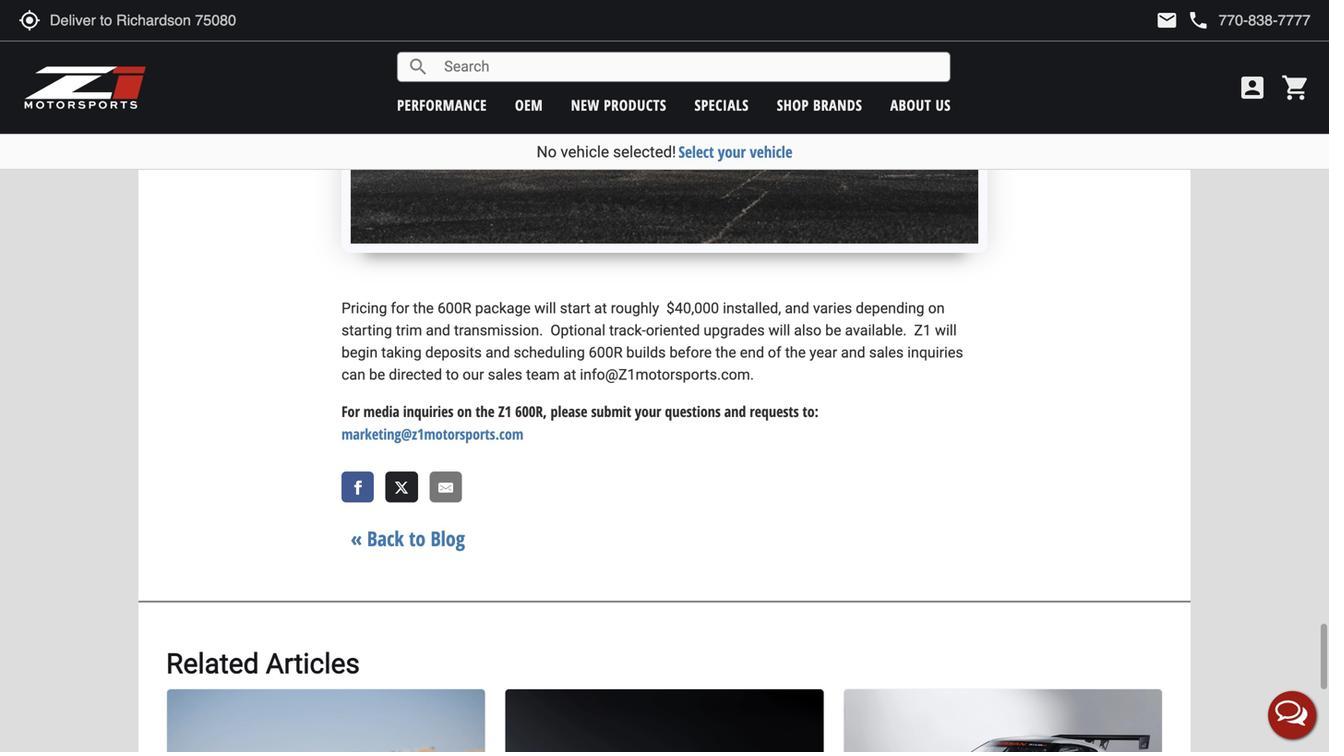Task type: vqa. For each thing, say whether or not it's contained in the screenshot.
370Z / G37 ECUTEK TUNING FAQ'S || THE MOST COMMON QUESTIONS!
no



Task type: describe. For each thing, give the bounding box(es) containing it.
0 vertical spatial your
[[718, 141, 746, 163]]

shop
[[777, 95, 810, 115]]

for
[[342, 402, 360, 421]]

us
[[936, 95, 951, 115]]

related articles
[[166, 648, 360, 681]]

oriented
[[646, 322, 700, 339]]

your inside "for media inquiries on the z1 600r, please submit your questions and requests to: marketing@z1motorsports.com"
[[635, 402, 662, 421]]

media
[[364, 402, 400, 421]]

start
[[560, 299, 591, 317]]

2 horizontal spatial will
[[936, 322, 957, 339]]

our
[[463, 366, 484, 384]]

blog
[[431, 525, 465, 553]]

for
[[391, 299, 410, 317]]

back
[[367, 525, 404, 553]]

and up deposits
[[426, 322, 451, 339]]

directed
[[389, 366, 442, 384]]

requests
[[750, 402, 799, 421]]

and right year at top right
[[841, 344, 866, 361]]

0 horizontal spatial will
[[535, 299, 557, 317]]

z1 motorsports logo image
[[23, 65, 147, 111]]

depending
[[856, 299, 925, 317]]

shop brands link
[[777, 95, 863, 115]]

1 horizontal spatial vehicle
[[750, 141, 793, 163]]

team
[[526, 366, 560, 384]]

inquiries inside the pricing for the 600r package will start at roughly  $40,000 installed, and varies depending on starting trim and transmission.  optional track-oriented upgrades will also be available.  z1 will begin taking deposits and scheduling 600r builds before the end of the year and sales inquiries can be directed to our sales team at info@z1motorsports.com.
[[908, 344, 964, 361]]

vehicle inside no vehicle selected! select your vehicle
[[561, 143, 610, 161]]

z1 inside the pricing for the 600r package will start at roughly  $40,000 installed, and varies depending on starting trim and transmission.  optional track-oriented upgrades will also be available.  z1 will begin taking deposits and scheduling 600r builds before the end of the year and sales inquiries can be directed to our sales team at info@z1motorsports.com.
[[915, 322, 932, 339]]

phone
[[1188, 9, 1210, 31]]

please
[[551, 402, 588, 421]]

«
[[351, 525, 362, 553]]

taking
[[382, 344, 422, 361]]

submit
[[591, 402, 632, 421]]

to inside « back to blog link
[[409, 525, 426, 553]]

about us
[[891, 95, 951, 115]]

and right deposits
[[486, 344, 510, 361]]

upgrades
[[704, 322, 765, 339]]

specials
[[695, 95, 749, 115]]

products
[[604, 95, 667, 115]]

marketing@z1motorsports.com
[[342, 424, 524, 444]]

articles
[[266, 648, 360, 681]]

brands
[[814, 95, 863, 115]]

the right 'for'
[[413, 299, 434, 317]]

about
[[891, 95, 932, 115]]

0 vertical spatial be
[[826, 322, 842, 339]]

z1 inside "for media inquiries on the z1 600r, please submit your questions and requests to: marketing@z1motorsports.com"
[[499, 402, 512, 421]]

shopping_cart link
[[1277, 73, 1311, 103]]

info@z1motorsports.com.
[[580, 366, 754, 384]]

new
[[571, 95, 600, 115]]

performance link
[[397, 95, 487, 115]]

no
[[537, 143, 557, 161]]

scheduling
[[514, 344, 585, 361]]

shop brands
[[777, 95, 863, 115]]

mail link
[[1157, 9, 1179, 31]]



Task type: locate. For each thing, give the bounding box(es) containing it.
your right submit
[[635, 402, 662, 421]]

the right the of
[[786, 344, 806, 361]]

vehicle
[[750, 141, 793, 163], [561, 143, 610, 161]]

at right 'team'
[[564, 366, 577, 384]]

and left requests
[[725, 402, 747, 421]]

select your vehicle link
[[679, 141, 793, 163]]

1 vertical spatial sales
[[488, 366, 523, 384]]

be
[[826, 322, 842, 339], [369, 366, 385, 384]]

my_location
[[18, 9, 41, 31]]

1 horizontal spatial will
[[769, 322, 791, 339]]

on right the depending
[[929, 299, 945, 317]]

your right select
[[718, 141, 746, 163]]

600r
[[438, 299, 472, 317], [589, 344, 623, 361]]

and
[[785, 299, 810, 317], [426, 322, 451, 339], [486, 344, 510, 361], [841, 344, 866, 361], [725, 402, 747, 421]]

inquiries up marketing@z1motorsports.com
[[403, 402, 454, 421]]

marketing@z1motorsports.com link
[[342, 424, 524, 444]]

track-
[[610, 322, 646, 339]]

1 horizontal spatial be
[[826, 322, 842, 339]]

600r,
[[515, 402, 547, 421]]

0 horizontal spatial inquiries
[[403, 402, 454, 421]]

1 horizontal spatial inquiries
[[908, 344, 964, 361]]

new products
[[571, 95, 667, 115]]

the down our
[[476, 402, 495, 421]]

0 horizontal spatial at
[[564, 366, 577, 384]]

z1
[[915, 322, 932, 339], [499, 402, 512, 421]]

related
[[166, 648, 259, 681]]

builds
[[627, 344, 666, 361]]

varies
[[813, 299, 853, 317]]

inquiries
[[908, 344, 964, 361], [403, 402, 454, 421]]

0 horizontal spatial be
[[369, 366, 385, 384]]

0 vertical spatial z1
[[915, 322, 932, 339]]

1 vertical spatial be
[[369, 366, 385, 384]]

$40,000
[[667, 299, 720, 317]]

to left our
[[446, 366, 459, 384]]

1 horizontal spatial z1
[[915, 322, 932, 339]]

also
[[794, 322, 822, 339]]

mail
[[1157, 9, 1179, 31]]

on down our
[[457, 402, 472, 421]]

the down upgrades
[[716, 344, 737, 361]]

end
[[740, 344, 765, 361]]

phone link
[[1188, 9, 1311, 31]]

1 horizontal spatial your
[[718, 141, 746, 163]]

be right can
[[369, 366, 385, 384]]

0 horizontal spatial to
[[409, 525, 426, 553]]

and inside "for media inquiries on the z1 600r, please submit your questions and requests to: marketing@z1motorsports.com"
[[725, 402, 747, 421]]

0 horizontal spatial on
[[457, 402, 472, 421]]

will
[[535, 299, 557, 317], [769, 322, 791, 339], [936, 322, 957, 339]]

on
[[929, 299, 945, 317], [457, 402, 472, 421]]

account_box
[[1238, 73, 1268, 103]]

to
[[446, 366, 459, 384], [409, 525, 426, 553]]

select
[[679, 141, 714, 163]]

mail phone
[[1157, 9, 1210, 31]]

1 horizontal spatial 600r
[[589, 344, 623, 361]]

of
[[768, 344, 782, 361]]

1 vertical spatial to
[[409, 525, 426, 553]]

about us link
[[891, 95, 951, 115]]

1 vertical spatial on
[[457, 402, 472, 421]]

1 vertical spatial inquiries
[[403, 402, 454, 421]]

before
[[670, 344, 712, 361]]

and up also at the right top
[[785, 299, 810, 317]]

for media inquiries on the z1 600r, please submit your questions and requests to: marketing@z1motorsports.com
[[342, 402, 819, 444]]

no vehicle selected! select your vehicle
[[537, 141, 793, 163]]

new products link
[[571, 95, 667, 115]]

0 horizontal spatial 600r
[[438, 299, 472, 317]]

Search search field
[[430, 53, 951, 81]]

pricing
[[342, 299, 387, 317]]

0 vertical spatial 600r
[[438, 299, 472, 317]]

0 vertical spatial inquiries
[[908, 344, 964, 361]]

600r up deposits
[[438, 299, 472, 317]]

600r down track-
[[589, 344, 623, 361]]

1 horizontal spatial to
[[446, 366, 459, 384]]

0 vertical spatial sales
[[870, 344, 904, 361]]

1 vertical spatial your
[[635, 402, 662, 421]]

to:
[[803, 402, 819, 421]]

1 horizontal spatial sales
[[870, 344, 904, 361]]

sales
[[870, 344, 904, 361], [488, 366, 523, 384]]

0 horizontal spatial sales
[[488, 366, 523, 384]]

z1 down the depending
[[915, 322, 932, 339]]

your
[[718, 141, 746, 163], [635, 402, 662, 421]]

oem
[[515, 95, 543, 115]]

oem link
[[515, 95, 543, 115]]

can
[[342, 366, 366, 384]]

1 vertical spatial 600r
[[589, 344, 623, 361]]

begin
[[342, 344, 378, 361]]

1 horizontal spatial on
[[929, 299, 945, 317]]

sales right our
[[488, 366, 523, 384]]

inquiries down the depending
[[908, 344, 964, 361]]

at right start
[[595, 299, 607, 317]]

trim
[[396, 322, 422, 339]]

« back to blog
[[351, 525, 465, 553]]

1 vertical spatial at
[[564, 366, 577, 384]]

package
[[475, 299, 531, 317]]

year
[[810, 344, 838, 361]]

performance
[[397, 95, 487, 115]]

0 horizontal spatial vehicle
[[561, 143, 610, 161]]

starting
[[342, 322, 392, 339]]

1 horizontal spatial at
[[595, 299, 607, 317]]

account_box link
[[1234, 73, 1273, 103]]

deposits
[[426, 344, 482, 361]]

to left blog
[[409, 525, 426, 553]]

specials link
[[695, 95, 749, 115]]

at
[[595, 299, 607, 317], [564, 366, 577, 384]]

installed,
[[723, 299, 782, 317]]

be down varies
[[826, 322, 842, 339]]

1 vertical spatial z1
[[499, 402, 512, 421]]

sales down the depending
[[870, 344, 904, 361]]

vehicle right no on the top left of page
[[561, 143, 610, 161]]

the
[[413, 299, 434, 317], [716, 344, 737, 361], [786, 344, 806, 361], [476, 402, 495, 421]]

« back to blog link
[[342, 520, 475, 557]]

to inside the pricing for the 600r package will start at roughly  $40,000 installed, and varies depending on starting trim and transmission.  optional track-oriented upgrades will also be available.  z1 will begin taking deposits and scheduling 600r builds before the end of the year and sales inquiries can be directed to our sales team at info@z1motorsports.com.
[[446, 366, 459, 384]]

0 horizontal spatial z1
[[499, 402, 512, 421]]

0 vertical spatial at
[[595, 299, 607, 317]]

pricing for the 600r package will start at roughly  $40,000 installed, and varies depending on starting trim and transmission.  optional track-oriented upgrades will also be available.  z1 will begin taking deposits and scheduling 600r builds before the end of the year and sales inquiries can be directed to our sales team at info@z1motorsports.com.
[[342, 299, 964, 384]]

on inside "for media inquiries on the z1 600r, please submit your questions and requests to: marketing@z1motorsports.com"
[[457, 402, 472, 421]]

questions
[[665, 402, 721, 421]]

optional
[[551, 322, 606, 339]]

shopping_cart
[[1282, 73, 1311, 103]]

0 vertical spatial to
[[446, 366, 459, 384]]

the inside "for media inquiries on the z1 600r, please submit your questions and requests to: marketing@z1motorsports.com"
[[476, 402, 495, 421]]

vehicle down the shop
[[750, 141, 793, 163]]

search
[[408, 56, 430, 78]]

on inside the pricing for the 600r package will start at roughly  $40,000 installed, and varies depending on starting trim and transmission.  optional track-oriented upgrades will also be available.  z1 will begin taking deposits and scheduling 600r builds before the end of the year and sales inquiries can be directed to our sales team at info@z1motorsports.com.
[[929, 299, 945, 317]]

0 vertical spatial on
[[929, 299, 945, 317]]

z1 left 600r,
[[499, 402, 512, 421]]

0 horizontal spatial your
[[635, 402, 662, 421]]

inquiries inside "for media inquiries on the z1 600r, please submit your questions and requests to: marketing@z1motorsports.com"
[[403, 402, 454, 421]]

selected!
[[613, 143, 677, 161]]



